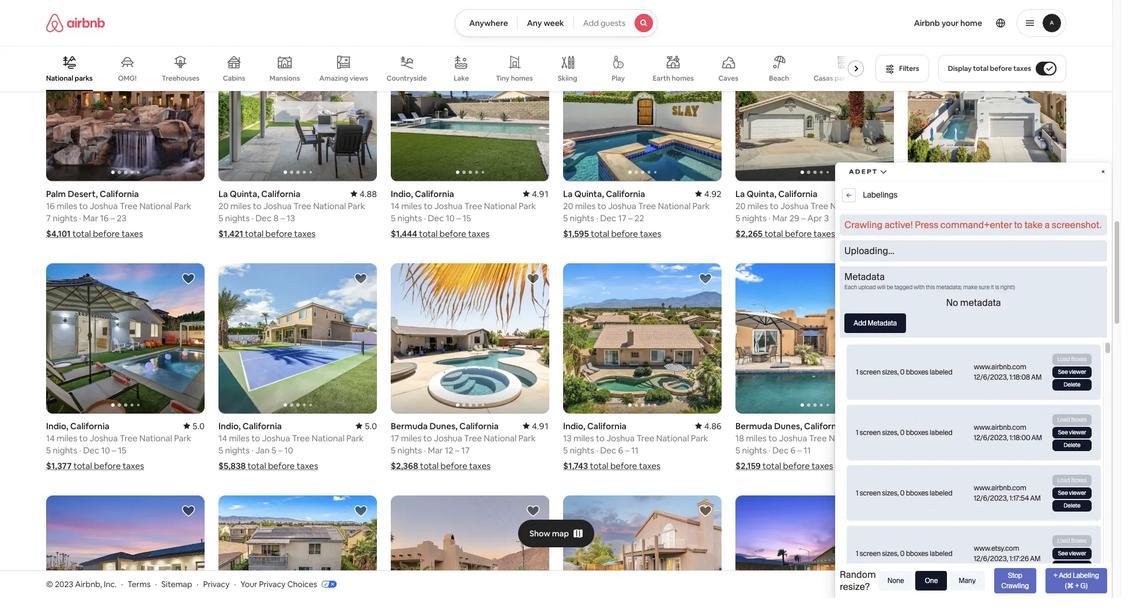 Task type: describe. For each thing, give the bounding box(es) containing it.
$1,743
[[563, 460, 588, 471]]

nights inside bermuda dunes, california 18 miles to joshua tree national park 5 nights · dec 6 – 11 $2,159 total before taxes
[[742, 445, 767, 456]]

before inside the "indio, california 14 miles to joshua tree national park 5 nights · dec 10 – 15 $1,377 total before taxes"
[[94, 460, 121, 471]]

5 inside bermuda dunes, california 18 miles to joshua tree national park 5 nights · dec 6 – 11 $2,159 total before taxes
[[735, 445, 740, 456]]

dec inside 20 miles to joshua tree national park 5 nights · dec 6 – 11 $1,626 total before taxes
[[945, 212, 961, 223]]

joshua inside 'indio, california 13 miles to joshua tree national park 5 nights · dec 6 – 11 $1,743 total before taxes'
[[606, 433, 635, 444]]

taxes inside indio, california 14 miles to joshua tree national park 5 nights · jan 5 – 10 $5,838 total before taxes
[[297, 460, 318, 471]]

to inside indio, california 14 miles to joshua tree national park 5 nights · jan 5 – 10 $5,838 total before taxes
[[251, 433, 260, 444]]

park inside la quinta, california 20 miles to joshua tree national park 5 nights · mar 29 – apr 3 $2,265 total before taxes
[[865, 200, 882, 211]]

joshua inside "la quinta, california 20 miles to joshua tree national park 5 nights · dec 8 – 13 $1,421 total before taxes"
[[263, 200, 292, 211]]

2 privacy from the left
[[259, 579, 286, 589]]

national inside "la quinta, california 20 miles to joshua tree national park 5 nights · dec 8 – 13 $1,421 total before taxes"
[[313, 200, 346, 211]]

joshua inside 20 miles to joshua tree national park 5 nights · dec 6 – 11 $1,626 total before taxes
[[953, 200, 981, 211]]

show map button
[[518, 520, 594, 547]]

to inside bermuda dunes, california 17 miles to joshua tree national park 5 nights · mar 12 – 17 $2,368 total before taxes
[[423, 433, 432, 444]]

7
[[46, 212, 51, 223]]

any week button
[[517, 9, 574, 37]]

quinta, for dec 17 – 22
[[574, 188, 604, 199]]

before inside 20 miles to joshua tree national park 5 nights · dec 6 – 11 $1,626 total before taxes
[[956, 228, 983, 239]]

$
[[937, 578, 942, 590]]

indio, for indio, california 14 miles to joshua tree national park 5 nights · jan 5 – 10 $5,838 total before taxes
[[218, 421, 241, 432]]

4.88 out of 5 average rating image
[[350, 188, 377, 199]]

before inside indio, california 14 miles to joshua tree national park 5 nights · jan 5 – 10 $5,838 total before taxes
[[268, 460, 295, 471]]

filters
[[899, 64, 919, 73]]

california inside bermuda dunes, california 18 miles to joshua tree national park 5 nights · dec 6 – 11 $2,159 total before taxes
[[804, 421, 843, 432]]

13 inside "la quinta, california 20 miles to joshua tree national park 5 nights · dec 8 – 13 $1,421 total before taxes"
[[287, 212, 295, 223]]

14 for indio, california 14 miles to joshua tree national park 5 nights · jan 5 – 10 $5,838 total before taxes
[[218, 433, 227, 444]]

any week
[[527, 18, 564, 28]]

taxes inside palm desert, california 16 miles to joshua tree national park 7 nights · mar 16 – 23 $4,101 total before taxes
[[122, 228, 143, 239]]

any
[[527, 18, 542, 28]]

california inside la quinta, california 20 miles to joshua tree national park 5 nights · mar 29 – apr 3 $2,265 total before taxes
[[778, 188, 817, 199]]

anywhere button
[[455, 9, 518, 37]]

15 for $1,377
[[118, 445, 126, 456]]

$2,806
[[908, 460, 936, 471]]

indio, for indio, california 14 miles to joshua tree national park 5 nights · dec 10 – 15 $1,377 total before taxes
[[46, 421, 68, 432]]

22
[[635, 212, 644, 223]]

to inside la quinta, california 20 miles to joshua tree national park 5 nights · mar 29 – apr 3 $2,265 total before taxes
[[770, 200, 779, 211]]

20 for la quinta, california 20 miles to joshua tree national park 5 nights · dec 8 – 13 $1,421 total before taxes
[[218, 200, 229, 211]]

(us)
[[907, 579, 923, 590]]

· inside la quinta, california 20 miles to joshua tree national park 5 nights · dec 17 – 22 $1,595 total before taxes
[[596, 212, 598, 223]]

your
[[942, 18, 959, 28]]

park inside indio, california 14 miles to joshua tree national park 5 nights · dec 10 – 15 $1,444 total before taxes
[[519, 200, 536, 211]]

– inside the "indio, california 14 miles to joshua tree national park 5 nights · dec 10 – 15 $1,377 total before taxes"
[[112, 445, 116, 456]]

taxes inside 20 miles to joshua tree national park 5 nights · dec 6 – 11 $1,626 total before taxes
[[985, 228, 1006, 239]]

sitemap link
[[161, 579, 192, 589]]

miles inside bermuda dunes, california 18 miles to joshua tree national park 5 nights · dec 6 – 11 $2,159 total before taxes
[[746, 433, 767, 444]]

la for la quinta, california 20 miles to joshua tree national park 5 nights · dec 8 – 13 $1,421 total before taxes
[[218, 188, 228, 199]]

homes for tiny homes
[[511, 74, 533, 83]]

$2,368
[[391, 460, 418, 471]]

add guests button
[[573, 9, 658, 37]]

5 inside 'indio, california 13 miles to joshua tree national park 5 nights · dec 6 – 11 $1,743 total before taxes'
[[563, 445, 568, 456]]

california inside "la quinta, california 20 miles to joshua tree national park 5 nights · dec 8 – 13 $1,421 total before taxes"
[[261, 188, 300, 199]]

la quinta, california 19 miles to joshua tree national park
[[908, 421, 1053, 444]]

park inside indio, california 14 miles to joshua tree national park 5 nights · jan 5 – 10 $5,838 total before taxes
[[346, 433, 364, 444]]

– inside 'indio, california 13 miles to joshua tree national park 5 nights · dec 6 – 11 $1,743 total before taxes'
[[625, 445, 629, 456]]

13 inside 'indio, california 13 miles to joshua tree national park 5 nights · dec 6 – 11 $1,743 total before taxes'
[[563, 433, 572, 444]]

caves
[[718, 74, 738, 83]]

total inside the "indio, california 14 miles to joshua tree national park 5 nights · dec 10 – 15 $1,377 total before taxes"
[[74, 460, 92, 471]]

– inside indio, california 14 miles to joshua tree national park 5 nights · dec 10 – 15 $1,444 total before taxes
[[456, 212, 461, 223]]

5.0 for bermuda dunes, california 18 miles to joshua tree national park 5 nights · dec 6 – 11 $2,159 total before taxes
[[882, 421, 894, 432]]

la for la quinta, california 20 miles to joshua tree national park 5 nights · mar 29 – apr 3 $2,265 total before taxes
[[735, 188, 745, 199]]

6 inside bermuda dunes, california 18 miles to joshua tree national park 5 nights · dec 6 – 11 $2,159 total before taxes
[[790, 445, 796, 456]]

add to wishlist: palm desert, california image
[[182, 39, 195, 53]]

©
[[46, 579, 53, 589]]

tree inside 'indio, california 13 miles to joshua tree national park 5 nights · dec 6 – 11 $1,743 total before taxes'
[[637, 433, 654, 444]]

la quinta, california 20 miles to joshua tree national park 5 nights · dec 17 – 22 $1,595 total before taxes
[[563, 188, 710, 239]]

joshua inside palm desert, california 16 miles to joshua tree national park 7 nights · mar 16 – 23 $4,101 total before taxes
[[90, 200, 118, 211]]

dec inside indio, california 14 miles to joshua tree national park 5 nights · dec 10 – 15 $1,444 total before taxes
[[428, 212, 444, 223]]

5 nights
[[908, 445, 939, 456]]

taxes inside 'indio, california 13 miles to joshua tree national park 5 nights · dec 6 – 11 $1,743 total before taxes'
[[639, 460, 660, 471]]

add to wishlist: la quinta, california image for 4.92
[[699, 39, 712, 53]]

tree inside bermuda dunes, california 17 miles to joshua tree national park 5 nights · mar 12 – 17 $2,368 total before taxes
[[464, 433, 482, 444]]

add to wishlist: indio, california image for 4.91
[[526, 39, 540, 53]]

23
[[117, 212, 127, 223]]

bermuda for 18
[[735, 421, 772, 432]]

5 inside the "indio, california 14 miles to joshua tree national park 5 nights · dec 10 – 15 $1,377 total before taxes"
[[46, 445, 51, 456]]

california inside indio, california 14 miles to joshua tree national park 5 nights · jan 5 – 10 $5,838 total before taxes
[[243, 421, 282, 432]]

4.97
[[877, 188, 894, 199]]

2 horizontal spatial 16
[[962, 445, 970, 456]]

add to wishlist: indio, california image
[[182, 272, 195, 286]]

dec inside 'indio, california 13 miles to joshua tree national park 5 nights · dec 6 – 11 $1,743 total before taxes'
[[600, 445, 616, 456]]

14 for indio, california 14 miles to joshua tree national park 5 nights · dec 10 – 15 $1,377 total before taxes
[[46, 433, 55, 444]]

4.91 out of 5 average rating image for indio, california 14 miles to joshua tree national park 5 nights · dec 10 – 15 $1,444 total before taxes
[[523, 188, 549, 199]]

8
[[273, 212, 279, 223]]

omg!
[[118, 74, 137, 83]]

taxes inside la quinta, california 20 miles to joshua tree national park 5 nights · dec 17 – 22 $1,595 total before taxes
[[640, 228, 661, 239]]

19
[[908, 433, 916, 444]]

– inside "la quinta, california 20 miles to joshua tree national park 5 nights · dec 8 – 13 $1,421 total before taxes"
[[280, 212, 285, 223]]

lake
[[454, 74, 469, 83]]

beach
[[769, 74, 789, 83]]

1 horizontal spatial 17
[[461, 445, 470, 456]]

joshua inside la quinta, california 20 miles to joshua tree national park 5 nights · mar 29 – apr 3 $2,265 total before taxes
[[780, 200, 809, 211]]

to inside "la quinta, california 20 miles to joshua tree national park 5 nights · dec 8 – 13 $1,421 total before taxes"
[[253, 200, 262, 211]]

$2,265
[[735, 228, 763, 239]]

joshua inside the "indio, california 14 miles to joshua tree national park 5 nights · dec 10 – 15 $1,377 total before taxes"
[[90, 433, 118, 444]]

$1,444
[[391, 228, 417, 239]]

dec inside "la quinta, california 20 miles to joshua tree national park 5 nights · dec 8 – 13 $1,421 total before taxes"
[[255, 212, 272, 223]]

amazing views
[[319, 74, 368, 83]]

– inside bermuda dunes, california 18 miles to joshua tree national park 5 nights · dec 6 – 11 $2,159 total before taxes
[[797, 445, 802, 456]]

20 for la quinta, california 20 miles to joshua tree national park 5 nights · dec 17 – 22 $1,595 total before taxes
[[563, 200, 573, 211]]

before inside indio, california 14 miles to joshua tree national park 5 nights · dec 10 – 15 $1,444 total before taxes
[[439, 228, 466, 239]]

your privacy choices link
[[241, 579, 337, 590]]

3
[[824, 212, 829, 223]]

to inside 20 miles to joshua tree national park 5 nights · dec 6 – 11 $1,626 total before taxes
[[942, 200, 951, 211]]

10 for $1,377
[[101, 445, 110, 456]]

support & resources
[[975, 579, 1053, 590]]

tree inside indio, california 14 miles to joshua tree national park 5 nights · dec 10 – 15 $1,444 total before taxes
[[464, 200, 482, 211]]

$5,838
[[218, 460, 246, 471]]

2023
[[55, 579, 73, 589]]

tiny homes
[[496, 74, 533, 83]]

show map
[[530, 528, 569, 539]]

taxes inside la quinta, california 20 miles to joshua tree national park 5 nights · mar 29 – apr 3 $2,265 total before taxes
[[814, 228, 835, 239]]

miles inside the "indio, california 14 miles to joshua tree national park 5 nights · dec 10 – 15 $1,377 total before taxes"
[[57, 433, 77, 444]]

park inside 'indio, california 13 miles to joshua tree national park 5 nights · dec 6 – 11 $1,743 total before taxes'
[[691, 433, 708, 444]]

14 for indio, california 14 miles to joshua tree national park 5 nights · dec 10 – 15 $1,444 total before taxes
[[391, 200, 399, 211]]

· inside indio, california 14 miles to joshua tree national park 5 nights · dec 10 – 15 $1,444 total before taxes
[[424, 212, 426, 223]]

5.0 out of 5 average rating image
[[872, 421, 894, 432]]

before inside la quinta, california 20 miles to joshua tree national park 5 nights · mar 29 – apr 3 $2,265 total before taxes
[[785, 228, 812, 239]]

support
[[975, 579, 1007, 590]]

taxes inside indio, california 14 miles to joshua tree national park 5 nights · dec 10 – 15 $1,444 total before taxes
[[468, 228, 490, 239]]

20 for la quinta, california 20 miles to joshua tree national park 5 nights · mar 29 – apr 3 $2,265 total before taxes
[[735, 200, 746, 211]]

total inside indio, california 14 miles to joshua tree national park 5 nights · dec 10 – 15 $1,444 total before taxes
[[419, 228, 438, 239]]

national inside la quinta, california 20 miles to joshua tree national park 5 nights · mar 29 – apr 3 $2,265 total before taxes
[[830, 200, 863, 211]]

· inside bermuda dunes, california 18 miles to joshua tree national park 5 nights · dec 6 – 11 $2,159 total before taxes
[[769, 445, 771, 456]]

miles inside 20 miles to joshua tree national park 5 nights · dec 6 – 11 $1,626 total before taxes
[[920, 200, 940, 211]]

mar 16 – 21
[[945, 445, 987, 456]]

show
[[530, 528, 550, 539]]

park inside "la quinta, california 20 miles to joshua tree national park 5 nights · dec 8 – 13 $1,421 total before taxes"
[[348, 200, 365, 211]]

taxes inside "la quinta, california 20 miles to joshua tree national park 5 nights · dec 8 – 13 $1,421 total before taxes"
[[294, 228, 316, 239]]

joshua inside bermuda dunes, california 17 miles to joshua tree national park 5 nights · mar 12 – 17 $2,368 total before taxes
[[434, 433, 462, 444]]

$1,626
[[908, 228, 934, 239]]

english (us)
[[879, 579, 923, 590]]

mansions
[[270, 74, 300, 83]]

casas particulares
[[814, 74, 874, 83]]

· inside the "indio, california 14 miles to joshua tree national park 5 nights · dec 10 – 15 $1,377 total before taxes"
[[79, 445, 81, 456]]

views
[[350, 74, 368, 83]]

$2,806 total before taxes
[[908, 460, 1008, 471]]

tree inside la quinta, california 20 miles to joshua tree national park 5 nights · dec 17 – 22 $1,595 total before taxes
[[638, 200, 656, 211]]

– inside 20 miles to joshua tree national park 5 nights · dec 6 – 11 $1,626 total before taxes
[[970, 212, 974, 223]]

amazing
[[319, 74, 348, 83]]

4.86
[[704, 421, 722, 432]]

anywhere
[[469, 18, 508, 28]]

home
[[960, 18, 982, 28]]

particulares
[[835, 74, 874, 83]]

11 inside 'indio, california 13 miles to joshua tree national park 5 nights · dec 6 – 11 $1,743 total before taxes'
[[631, 445, 638, 456]]

your privacy choices
[[241, 579, 317, 589]]

dunes, for dec
[[774, 421, 802, 432]]

support & resources button
[[975, 579, 1066, 590]]

0 horizontal spatial add to wishlist: la quinta, california image
[[182, 504, 195, 518]]

before inside la quinta, california 20 miles to joshua tree national park 5 nights · dec 17 – 22 $1,595 total before taxes
[[611, 228, 638, 239]]

add guests
[[583, 18, 625, 28]]

add to wishlist: la quinta, california image for 4.97
[[871, 39, 885, 53]]

– inside bermuda dunes, california 17 miles to joshua tree national park 5 nights · mar 12 – 17 $2,368 total before taxes
[[455, 445, 459, 456]]

miles inside "la quinta, california 20 miles to joshua tree national park 5 nights · dec 8 – 13 $1,421 total before taxes"
[[230, 200, 251, 211]]

tree inside la quinta, california 20 miles to joshua tree national park 5 nights · mar 29 – apr 3 $2,265 total before taxes
[[811, 200, 828, 211]]

indio, california 14 miles to joshua tree national park 5 nights · jan 5 – 10 $5,838 total before taxes
[[218, 421, 364, 471]]

nights inside 20 miles to joshua tree national park 5 nights · dec 6 – 11 $1,626 total before taxes
[[914, 212, 939, 223]]

$1,421
[[218, 228, 243, 239]]

tree inside indio, california 14 miles to joshua tree national park 5 nights · jan 5 – 10 $5,838 total before taxes
[[292, 433, 310, 444]]

terms link
[[128, 579, 151, 589]]

california inside la quinta, california 19 miles to joshua tree national park
[[951, 421, 990, 432]]

privacy link
[[203, 579, 230, 589]]

taxes inside the "indio, california 14 miles to joshua tree national park 5 nights · dec 10 – 15 $1,377 total before taxes"
[[123, 460, 144, 471]]

profile element
[[672, 0, 1066, 46]]

inc.
[[104, 579, 117, 589]]

4.86 out of 5 average rating image
[[695, 421, 722, 432]]



Task type: locate. For each thing, give the bounding box(es) containing it.
nights inside "la quinta, california 20 miles to joshua tree national park 5 nights · dec 8 – 13 $1,421 total before taxes"
[[225, 212, 250, 223]]

16 left 23
[[100, 212, 109, 223]]

1 privacy from the left
[[203, 579, 230, 589]]

1 vertical spatial 17
[[391, 433, 399, 444]]

indio, up $1,743
[[563, 421, 585, 432]]

nights up '$1,377'
[[53, 445, 77, 456]]

dunes, for mar
[[430, 421, 458, 432]]

12
[[445, 445, 453, 456]]

2 5.0 out of 5 average rating image from the left
[[355, 421, 377, 432]]

nights up $5,838 at the left of page
[[225, 445, 250, 456]]

treehouses
[[162, 74, 199, 83]]

total inside 20 miles to joshua tree national park 5 nights · dec 6 – 11 $1,626 total before taxes
[[936, 228, 954, 239]]

3 20 from the left
[[735, 200, 746, 211]]

5 up "$1,626"
[[908, 212, 913, 223]]

0 vertical spatial 13
[[287, 212, 295, 223]]

14 up '$1,377'
[[46, 433, 55, 444]]

nights up $1,421
[[225, 212, 250, 223]]

1 horizontal spatial privacy
[[259, 579, 286, 589]]

joshua inside indio, california 14 miles to joshua tree national park 5 nights · dec 10 – 15 $1,444 total before taxes
[[434, 200, 462, 211]]

homes
[[511, 74, 533, 83], [672, 74, 694, 83]]

tree
[[120, 200, 138, 211], [294, 200, 311, 211], [464, 200, 482, 211], [638, 200, 656, 211], [811, 200, 828, 211], [983, 200, 1001, 211], [120, 433, 138, 444], [292, 433, 310, 444], [464, 433, 482, 444], [637, 433, 654, 444], [809, 433, 827, 444], [981, 433, 999, 444]]

indio, right 4.88
[[391, 188, 413, 199]]

5 inside la quinta, california 20 miles to joshua tree national park 5 nights · dec 17 – 22 $1,595 total before taxes
[[563, 212, 568, 223]]

to inside palm desert, california 16 miles to joshua tree national park 7 nights · mar 16 – 23 $4,101 total before taxes
[[79, 200, 88, 211]]

airbnb your home link
[[907, 11, 989, 35]]

1 vertical spatial 15
[[118, 445, 126, 456]]

total right $1,743
[[590, 460, 608, 471]]

14
[[391, 200, 399, 211], [46, 433, 55, 444], [218, 433, 227, 444]]

quinta, up 5 nights
[[919, 421, 949, 432]]

2 4.91 out of 5 average rating image from the top
[[523, 421, 549, 432]]

miles inside 'indio, california 13 miles to joshua tree national park 5 nights · dec 6 – 11 $1,743 total before taxes'
[[573, 433, 594, 444]]

map
[[552, 528, 569, 539]]

14 up $5,838 at the left of page
[[218, 433, 227, 444]]

nights up $2,265
[[742, 212, 767, 223]]

&
[[1008, 579, 1014, 590]]

park inside bermuda dunes, california 17 miles to joshua tree national park 5 nights · mar 12 – 17 $2,368 total before taxes
[[518, 433, 536, 444]]

10 inside indio, california 14 miles to joshua tree national park 5 nights · dec 10 – 15 $1,444 total before taxes
[[446, 212, 455, 223]]

1 horizontal spatial homes
[[672, 74, 694, 83]]

14 up '$1,444'
[[391, 200, 399, 211]]

national inside indio, california 14 miles to joshua tree national park 5 nights · jan 5 – 10 $5,838 total before taxes
[[312, 433, 345, 444]]

21
[[979, 445, 987, 456]]

add to wishlist: bermuda dunes, california image
[[526, 272, 540, 286], [871, 272, 885, 286]]

terms · sitemap · privacy ·
[[128, 579, 236, 589]]

20 inside 20 miles to joshua tree national park 5 nights · dec 6 – 11 $1,626 total before taxes
[[908, 200, 918, 211]]

your
[[241, 579, 257, 589]]

nights up "$1,626"
[[914, 212, 939, 223]]

18
[[735, 433, 744, 444]]

0 horizontal spatial dunes,
[[430, 421, 458, 432]]

miles up $2,368
[[401, 433, 422, 444]]

miles up $5,838 at the left of page
[[229, 433, 250, 444]]

nights up $2,368
[[397, 445, 422, 456]]

0 horizontal spatial 17
[[391, 433, 399, 444]]

total inside bermuda dunes, california 17 miles to joshua tree national park 5 nights · mar 12 – 17 $2,368 total before taxes
[[420, 460, 439, 471]]

nights inside indio, california 14 miles to joshua tree national park 5 nights · dec 10 – 15 $1,444 total before taxes
[[397, 212, 422, 223]]

dunes,
[[430, 421, 458, 432], [774, 421, 802, 432]]

total inside la quinta, california 20 miles to joshua tree national park 5 nights · mar 29 – apr 3 $2,265 total before taxes
[[765, 228, 783, 239]]

5.0 out of 5 average rating image for indio, california 14 miles to joshua tree national park 5 nights · dec 10 – 15 $1,377 total before taxes
[[183, 421, 205, 432]]

1 horizontal spatial 11
[[804, 445, 811, 456]]

0 horizontal spatial bermuda
[[391, 421, 428, 432]]

2 bermuda from the left
[[735, 421, 772, 432]]

2 vertical spatial 17
[[461, 445, 470, 456]]

5 down 19
[[908, 445, 913, 456]]

5 up $5,838 at the left of page
[[218, 445, 223, 456]]

– inside indio, california 14 miles to joshua tree national park 5 nights · jan 5 – 10 $5,838 total before taxes
[[278, 445, 282, 456]]

joshua inside bermuda dunes, california 18 miles to joshua tree national park 5 nights · dec 6 – 11 $2,159 total before taxes
[[779, 433, 807, 444]]

total right '$1,377'
[[74, 460, 92, 471]]

11 inside bermuda dunes, california 18 miles to joshua tree national park 5 nights · dec 6 – 11 $2,159 total before taxes
[[804, 445, 811, 456]]

miles inside la quinta, california 19 miles to joshua tree national park
[[918, 433, 939, 444]]

5 right jan
[[271, 445, 276, 456]]

miles up '$1,444'
[[401, 200, 422, 211]]

20 up $2,265
[[735, 200, 746, 211]]

0 horizontal spatial 5.0 out of 5 average rating image
[[183, 421, 205, 432]]

national inside bermuda dunes, california 18 miles to joshua tree national park 5 nights · dec 6 – 11 $2,159 total before taxes
[[829, 433, 862, 444]]

before right '$1,444'
[[439, 228, 466, 239]]

before right display
[[990, 64, 1012, 73]]

la up $1,595
[[563, 188, 573, 199]]

20 up $1,595
[[563, 200, 573, 211]]

14 inside the "indio, california 14 miles to joshua tree national park 5 nights · dec 10 – 15 $1,377 total before taxes"
[[46, 433, 55, 444]]

before down mar 16 – 21
[[958, 460, 985, 471]]

1 add to wishlist: bermuda dunes, california image from the left
[[526, 272, 540, 286]]

2 5.0 from the left
[[365, 421, 377, 432]]

4 20 from the left
[[908, 200, 918, 211]]

to inside la quinta, california 19 miles to joshua tree national park
[[941, 433, 949, 444]]

1 bermuda from the left
[[391, 421, 428, 432]]

4.92 out of 5 average rating image
[[695, 188, 722, 199]]

california inside la quinta, california 20 miles to joshua tree national park 5 nights · dec 17 – 22 $1,595 total before taxes
[[606, 188, 645, 199]]

park inside 20 miles to joshua tree national park 5 nights · dec 6 – 11 $1,626 total before taxes
[[1037, 200, 1055, 211]]

la for la quinta, california 20 miles to joshua tree national park 5 nights · dec 17 – 22 $1,595 total before taxes
[[563, 188, 573, 199]]

10 inside the "indio, california 14 miles to joshua tree national park 5 nights · dec 10 – 15 $1,377 total before taxes"
[[101, 445, 110, 456]]

2 vertical spatial 16
[[962, 445, 970, 456]]

5 up '$1,377'
[[46, 445, 51, 456]]

miles inside palm desert, california 16 miles to joshua tree national park 7 nights · mar 16 – 23 $4,101 total before taxes
[[57, 200, 77, 211]]

4.91 out of 5 average rating image
[[523, 188, 549, 199], [523, 421, 549, 432]]

mar left 29
[[772, 212, 788, 223]]

0 horizontal spatial 13
[[287, 212, 295, 223]]

display total before taxes
[[948, 64, 1031, 73]]

5.0 for indio, california 14 miles to joshua tree national park 5 nights · dec 10 – 15 $1,377 total before taxes
[[192, 421, 205, 432]]

4.91 for bermuda dunes, california 17 miles to joshua tree national park 5 nights · mar 12 – 17 $2,368 total before taxes
[[532, 421, 549, 432]]

6
[[963, 212, 968, 223], [618, 445, 623, 456], [790, 445, 796, 456]]

airbnb your home
[[914, 18, 982, 28]]

2 horizontal spatial 14
[[391, 200, 399, 211]]

california
[[100, 188, 139, 199], [261, 188, 300, 199], [415, 188, 454, 199], [606, 188, 645, 199], [778, 188, 817, 199], [70, 421, 109, 432], [243, 421, 282, 432], [459, 421, 499, 432], [587, 421, 626, 432], [804, 421, 843, 432], [951, 421, 990, 432]]

2 horizontal spatial add to wishlist: la quinta, california image
[[871, 39, 885, 53]]

tree inside 20 miles to joshua tree national park 5 nights · dec 6 – 11 $1,626 total before taxes
[[983, 200, 1001, 211]]

mar left 12
[[428, 445, 443, 456]]

· inside 20 miles to joshua tree national park 5 nights · dec 6 – 11 $1,626 total before taxes
[[941, 212, 943, 223]]

before down jan
[[268, 460, 295, 471]]

la for la quinta, california 19 miles to joshua tree national park
[[908, 421, 917, 432]]

park
[[174, 200, 191, 211], [348, 200, 365, 211], [519, 200, 536, 211], [693, 200, 710, 211], [865, 200, 882, 211], [1037, 200, 1055, 211], [174, 433, 191, 444], [346, 433, 364, 444], [518, 433, 536, 444], [691, 433, 708, 444], [863, 433, 881, 444], [1036, 433, 1053, 444]]

nights up $1,595
[[570, 212, 594, 223]]

la inside la quinta, california 20 miles to joshua tree national park 5 nights · dec 17 – 22 $1,595 total before taxes
[[563, 188, 573, 199]]

0 horizontal spatial 10
[[101, 445, 110, 456]]

1 horizontal spatial 10
[[284, 445, 293, 456]]

total inside 'indio, california 13 miles to joshua tree national park 5 nights · dec 6 – 11 $1,743 total before taxes'
[[590, 460, 608, 471]]

–
[[111, 212, 115, 223], [280, 212, 285, 223], [456, 212, 461, 223], [628, 212, 633, 223], [801, 212, 806, 223], [970, 212, 974, 223], [112, 445, 116, 456], [278, 445, 282, 456], [455, 445, 459, 456], [625, 445, 629, 456], [797, 445, 802, 456], [972, 445, 977, 456]]

before down 22 in the right of the page
[[611, 228, 638, 239]]

display
[[948, 64, 972, 73]]

16 left 21 in the bottom of the page
[[962, 445, 970, 456]]

0 horizontal spatial 14
[[46, 433, 55, 444]]

20 inside "la quinta, california 20 miles to joshua tree national park 5 nights · dec 8 – 13 $1,421 total before taxes"
[[218, 200, 229, 211]]

4.92
[[704, 188, 722, 199]]

indio, up '$1,377'
[[46, 421, 68, 432]]

resources
[[1016, 579, 1053, 590]]

before down 29
[[785, 228, 812, 239]]

la quinta, california 20 miles to joshua tree national park 5 nights · mar 29 – apr 3 $2,265 total before taxes
[[735, 188, 882, 239]]

la up 19
[[908, 421, 917, 432]]

add to wishlist: bermuda dunes, california image for bermuda dunes, california 18 miles to joshua tree national park 5 nights · dec 6 – 11 $2,159 total before taxes
[[871, 272, 885, 286]]

2 add to wishlist: bermuda dunes, california image from the left
[[871, 272, 885, 286]]

homes right earth
[[672, 74, 694, 83]]

5 inside "la quinta, california 20 miles to joshua tree national park 5 nights · dec 8 – 13 $1,421 total before taxes"
[[218, 212, 223, 223]]

total right '$1,444'
[[419, 228, 438, 239]]

2 horizontal spatial 10
[[446, 212, 455, 223]]

1 vertical spatial 16
[[100, 212, 109, 223]]

tree inside the "indio, california 14 miles to joshua tree national park 5 nights · dec 10 – 15 $1,377 total before taxes"
[[120, 433, 138, 444]]

· inside "la quinta, california 20 miles to joshua tree national park 5 nights · dec 8 – 13 $1,421 total before taxes"
[[252, 212, 254, 223]]

2 horizontal spatial 11
[[976, 212, 983, 223]]

1 20 from the left
[[218, 200, 229, 211]]

17
[[618, 212, 626, 223], [391, 433, 399, 444], [461, 445, 470, 456]]

None search field
[[455, 9, 658, 37]]

dec inside bermuda dunes, california 18 miles to joshua tree national park 5 nights · dec 6 – 11 $2,159 total before taxes
[[772, 445, 789, 456]]

national inside indio, california 14 miles to joshua tree national park 5 nights · dec 10 – 15 $1,444 total before taxes
[[484, 200, 517, 211]]

miles up $1,595
[[575, 200, 596, 211]]

2 horizontal spatial 5.0
[[882, 421, 894, 432]]

privacy
[[203, 579, 230, 589], [259, 579, 286, 589]]

choices
[[287, 579, 317, 589]]

nights up '$1,444'
[[397, 212, 422, 223]]

bermuda up 18
[[735, 421, 772, 432]]

5 up $2,368
[[391, 445, 396, 456]]

national inside the "indio, california 14 miles to joshua tree national park 5 nights · dec 10 – 15 $1,377 total before taxes"
[[139, 433, 172, 444]]

total right "$1,626"
[[936, 228, 954, 239]]

earth homes
[[653, 74, 694, 83]]

29
[[789, 212, 799, 223]]

miles up $1,421
[[230, 200, 251, 211]]

2 dunes, from the left
[[774, 421, 802, 432]]

filters button
[[876, 55, 929, 82]]

20 miles to joshua tree national park 5 nights · dec 6 – 11 $1,626 total before taxes
[[908, 200, 1055, 239]]

nights inside the "indio, california 14 miles to joshua tree national park 5 nights · dec 10 – 15 $1,377 total before taxes"
[[53, 445, 77, 456]]

la inside la quinta, california 20 miles to joshua tree national park 5 nights · mar 29 – apr 3 $2,265 total before taxes
[[735, 188, 745, 199]]

la
[[218, 188, 228, 199], [563, 188, 573, 199], [735, 188, 745, 199], [908, 421, 917, 432]]

indio, california 13 miles to joshua tree national park 5 nights · dec 6 – 11 $1,743 total before taxes
[[563, 421, 708, 471]]

nights up $1,743
[[570, 445, 594, 456]]

4.91 out of 5 average rating image for bermuda dunes, california 17 miles to joshua tree national park 5 nights · mar 12 – 17 $2,368 total before taxes
[[523, 421, 549, 432]]

nights up $2,806
[[914, 445, 939, 456]]

5.0 for indio, california 14 miles to joshua tree national park 5 nights · jan 5 – 10 $5,838 total before taxes
[[365, 421, 377, 432]]

3 5.0 from the left
[[882, 421, 894, 432]]

0 horizontal spatial privacy
[[203, 579, 230, 589]]

miles up '$1,377'
[[57, 433, 77, 444]]

usd
[[945, 579, 962, 590]]

none search field containing anywhere
[[455, 9, 658, 37]]

5 inside la quinta, california 20 miles to joshua tree national park 5 nights · mar 29 – apr 3 $2,265 total before taxes
[[735, 212, 740, 223]]

parks
[[75, 74, 93, 83]]

1 horizontal spatial dunes,
[[774, 421, 802, 432]]

1 5.0 out of 5 average rating image from the left
[[183, 421, 205, 432]]

total right display
[[973, 64, 989, 73]]

bermuda up $2,368
[[391, 421, 428, 432]]

play
[[612, 74, 625, 83]]

· inside indio, california 14 miles to joshua tree national park 5 nights · jan 5 – 10 $5,838 total before taxes
[[252, 445, 254, 456]]

before right "$1,626"
[[956, 228, 983, 239]]

before down 8
[[265, 228, 292, 239]]

dunes, inside bermuda dunes, california 18 miles to joshua tree national park 5 nights · dec 6 – 11 $2,159 total before taxes
[[774, 421, 802, 432]]

miles down palm
[[57, 200, 77, 211]]

13 right 8
[[287, 212, 295, 223]]

sitemap
[[161, 579, 192, 589]]

1 4.91 out of 5 average rating image from the top
[[523, 188, 549, 199]]

indio, for indio, california 14 miles to joshua tree national park 5 nights · dec 10 – 15 $1,444 total before taxes
[[391, 188, 413, 199]]

1 horizontal spatial 14
[[218, 433, 227, 444]]

5.0 out of 5 average rating image
[[183, 421, 205, 432], [355, 421, 377, 432]]

$1,377
[[46, 460, 72, 471]]

5.0 out of 5 average rating image for indio, california 14 miles to joshua tree national park 5 nights · jan 5 – 10 $5,838 total before taxes
[[355, 421, 377, 432]]

miles up "$1,626"
[[920, 200, 940, 211]]

tree inside la quinta, california 19 miles to joshua tree national park
[[981, 433, 999, 444]]

total down jan
[[248, 460, 266, 471]]

quinta,
[[230, 188, 259, 199], [574, 188, 604, 199], [747, 188, 776, 199], [919, 421, 949, 432]]

before down 12
[[441, 460, 467, 471]]

national inside bermuda dunes, california 17 miles to joshua tree national park 5 nights · mar 12 – 17 $2,368 total before taxes
[[484, 433, 517, 444]]

airbnb,
[[75, 579, 102, 589]]

16 up 7
[[46, 200, 55, 211]]

total down mar 16 – 21
[[937, 460, 956, 471]]

4.97 out of 5 average rating image
[[867, 188, 894, 199]]

0 vertical spatial 15
[[463, 212, 471, 223]]

6 inside 20 miles to joshua tree national park 5 nights · dec 6 – 11 $1,626 total before taxes
[[963, 212, 968, 223]]

0 horizontal spatial add to wishlist: bermuda dunes, california image
[[526, 272, 540, 286]]

miles up $1,743
[[573, 433, 594, 444]]

1 4.91 from the top
[[532, 188, 549, 199]]

nights inside indio, california 14 miles to joshua tree national park 5 nights · jan 5 – 10 $5,838 total before taxes
[[225, 445, 250, 456]]

5 inside 20 miles to joshua tree national park 5 nights · dec 6 – 11 $1,626 total before taxes
[[908, 212, 913, 223]]

before right '$1,377'
[[94, 460, 121, 471]]

la up $1,421
[[218, 188, 228, 199]]

1 horizontal spatial 5.0
[[365, 421, 377, 432]]

nights up $2,159 on the right of the page
[[742, 445, 767, 456]]

0 horizontal spatial 16
[[46, 200, 55, 211]]

add to wishlist: indio, california image for 5.0
[[354, 272, 368, 286]]

1 5.0 from the left
[[192, 421, 205, 432]]

add to wishlist: indio, california image
[[526, 39, 540, 53], [354, 272, 368, 286], [699, 272, 712, 286], [354, 504, 368, 518], [699, 504, 712, 518]]

before down 23
[[93, 228, 120, 239]]

17 right 12
[[461, 445, 470, 456]]

5 down 18
[[735, 445, 740, 456]]

0 vertical spatial 16
[[46, 200, 55, 211]]

california inside 'indio, california 13 miles to joshua tree national park 5 nights · dec 6 – 11 $1,743 total before taxes'
[[587, 421, 626, 432]]

1 horizontal spatial 16
[[100, 212, 109, 223]]

2 horizontal spatial 6
[[963, 212, 968, 223]]

la quinta, california 20 miles to joshua tree national park 5 nights · dec 8 – 13 $1,421 total before taxes
[[218, 188, 365, 239]]

10
[[446, 212, 455, 223], [101, 445, 110, 456], [284, 445, 293, 456]]

4.93 out of 5 average rating image
[[1040, 421, 1066, 432]]

mar for 16
[[83, 212, 98, 223]]

2 4.91 from the top
[[532, 421, 549, 432]]

indio, california 14 miles to joshua tree national park 5 nights · dec 10 – 15 $1,444 total before taxes
[[391, 188, 536, 239]]

to inside bermuda dunes, california 18 miles to joshua tree national park 5 nights · dec 6 – 11 $2,159 total before taxes
[[768, 433, 777, 444]]

1 vertical spatial 13
[[563, 433, 572, 444]]

homes right tiny
[[511, 74, 533, 83]]

terms
[[128, 579, 151, 589]]

10 for $1,444
[[446, 212, 455, 223]]

11
[[976, 212, 983, 223], [631, 445, 638, 456], [804, 445, 811, 456]]

mar up "$2,806 total before taxes"
[[945, 445, 960, 456]]

to inside indio, california 14 miles to joshua tree national park 5 nights · dec 10 – 15 $1,444 total before taxes
[[424, 200, 432, 211]]

before right $2,159 on the right of the page
[[783, 460, 810, 471]]

0 horizontal spatial 5.0
[[192, 421, 205, 432]]

indio, for indio, california 13 miles to joshua tree national park 5 nights · dec 6 – 11 $1,743 total before taxes
[[563, 421, 585, 432]]

skiing
[[558, 74, 577, 83]]

nights right 7
[[53, 212, 77, 223]]

mar for 29
[[772, 212, 788, 223]]

nights inside palm desert, california 16 miles to joshua tree national park 7 nights · mar 16 – 23 $4,101 total before taxes
[[53, 212, 77, 223]]

10 inside indio, california 14 miles to joshua tree national park 5 nights · jan 5 – 10 $5,838 total before taxes
[[284, 445, 293, 456]]

1 dunes, from the left
[[430, 421, 458, 432]]

1 horizontal spatial bermuda
[[735, 421, 772, 432]]

mar inside la quinta, california 20 miles to joshua tree national park 5 nights · mar 29 – apr 3 $2,265 total before taxes
[[772, 212, 788, 223]]

mar down desert,
[[83, 212, 98, 223]]

to inside the "indio, california 14 miles to joshua tree national park 5 nights · dec 10 – 15 $1,377 total before taxes"
[[79, 433, 88, 444]]

5 up '$1,444'
[[391, 212, 396, 223]]

quinta, up $2,265
[[747, 188, 776, 199]]

total inside indio, california 14 miles to joshua tree national park 5 nights · jan 5 – 10 $5,838 total before taxes
[[248, 460, 266, 471]]

add to wishlist: bermuda dunes, california image for bermuda dunes, california 17 miles to joshua tree national park 5 nights · mar 12 – 17 $2,368 total before taxes
[[526, 272, 540, 286]]

add to wishlist: la quinta, california image
[[354, 39, 368, 53], [1043, 39, 1057, 53], [526, 504, 540, 518], [1043, 504, 1057, 518]]

national inside 20 miles to joshua tree national park 5 nights · dec 6 – 11 $1,626 total before taxes
[[1003, 200, 1035, 211]]

quinta, up $1,421
[[230, 188, 259, 199]]

la right 4.92
[[735, 188, 745, 199]]

week
[[544, 18, 564, 28]]

quinta, for mar 29 – apr 3
[[747, 188, 776, 199]]

jan
[[255, 445, 270, 456]]

indio, california 14 miles to joshua tree national park 5 nights · dec 10 – 15 $1,377 total before taxes
[[46, 421, 191, 471]]

1 horizontal spatial add to wishlist: bermuda dunes, california image
[[871, 272, 885, 286]]

5 up $1,421
[[218, 212, 223, 223]]

17 up $2,368
[[391, 433, 399, 444]]

5 up $1,743
[[563, 445, 568, 456]]

5.0
[[192, 421, 205, 432], [365, 421, 377, 432], [882, 421, 894, 432]]

privacy right "your"
[[259, 579, 286, 589]]

bermuda dunes, california 18 miles to joshua tree national park 5 nights · dec 6 – 11 $2,159 total before taxes
[[735, 421, 881, 471]]

palm desert, california 16 miles to joshua tree national park 7 nights · mar 16 – 23 $4,101 total before taxes
[[46, 188, 191, 239]]

group
[[46, 31, 205, 181], [218, 31, 377, 181], [391, 31, 549, 181], [563, 31, 722, 181], [735, 31, 894, 181], [908, 31, 1066, 181], [46, 46, 874, 91], [46, 263, 205, 414], [218, 263, 377, 414], [391, 263, 549, 414], [563, 263, 722, 414], [735, 263, 894, 414], [908, 263, 1066, 414], [46, 496, 205, 598], [218, 496, 377, 598], [391, 496, 549, 598], [563, 496, 722, 598], [735, 496, 894, 598], [908, 496, 1066, 598]]

miles inside bermuda dunes, california 17 miles to joshua tree national park 5 nights · mar 12 – 17 $2,368 total before taxes
[[401, 433, 422, 444]]

$ usd
[[937, 578, 962, 590]]

14 inside indio, california 14 miles to joshua tree national park 5 nights · dec 10 – 15 $1,444 total before taxes
[[391, 200, 399, 211]]

$4,101
[[46, 228, 71, 239]]

2 horizontal spatial 17
[[618, 212, 626, 223]]

bermuda inside bermuda dunes, california 17 miles to joshua tree national park 5 nights · mar 12 – 17 $2,368 total before taxes
[[391, 421, 428, 432]]

total inside bermuda dunes, california 18 miles to joshua tree national park 5 nights · dec 6 – 11 $2,159 total before taxes
[[763, 460, 781, 471]]

· inside palm desert, california 16 miles to joshua tree national park 7 nights · mar 16 – 23 $4,101 total before taxes
[[79, 212, 81, 223]]

total right $1,421
[[245, 228, 264, 239]]

0 horizontal spatial 15
[[118, 445, 126, 456]]

airbnb
[[914, 18, 940, 28]]

national inside 'indio, california 13 miles to joshua tree national park 5 nights · dec 6 – 11 $1,743 total before taxes'
[[656, 433, 689, 444]]

quinta, up $1,595
[[574, 188, 604, 199]]

miles right 18
[[746, 433, 767, 444]]

quinta, inside "la quinta, california 20 miles to joshua tree national park 5 nights · dec 8 – 13 $1,421 total before taxes"
[[230, 188, 259, 199]]

tree inside palm desert, california 16 miles to joshua tree national park 7 nights · mar 16 – 23 $4,101 total before taxes
[[120, 200, 138, 211]]

to inside la quinta, california 20 miles to joshua tree national park 5 nights · dec 17 – 22 $1,595 total before taxes
[[598, 200, 606, 211]]

bermuda dunes, california 17 miles to joshua tree national park 5 nights · mar 12 – 17 $2,368 total before taxes
[[391, 421, 536, 471]]

13
[[287, 212, 295, 223], [563, 433, 572, 444]]

4.91 for indio, california 14 miles to joshua tree national park 5 nights · dec 10 – 15 $1,444 total before taxes
[[532, 188, 549, 199]]

national parks
[[46, 74, 93, 83]]

indio, inside indio, california 14 miles to joshua tree national park 5 nights · jan 5 – 10 $5,838 total before taxes
[[218, 421, 241, 432]]

add to wishlist: indio, california image for 4.86
[[699, 272, 712, 286]]

mar for 12
[[428, 445, 443, 456]]

bermuda for 17
[[391, 421, 428, 432]]

5 up $2,265
[[735, 212, 740, 223]]

5 up $1,595
[[563, 212, 568, 223]]

indio, up $5,838 at the left of page
[[218, 421, 241, 432]]

nights inside la quinta, california 20 miles to joshua tree national park 5 nights · dec 17 – 22 $1,595 total before taxes
[[570, 212, 594, 223]]

to inside 'indio, california 13 miles to joshua tree national park 5 nights · dec 6 – 11 $1,743 total before taxes'
[[596, 433, 605, 444]]

privacy left "your"
[[203, 579, 230, 589]]

total right $2,265
[[765, 228, 783, 239]]

0 horizontal spatial 11
[[631, 445, 638, 456]]

mar
[[83, 212, 98, 223], [772, 212, 788, 223], [428, 445, 443, 456], [945, 445, 960, 456]]

group containing national parks
[[46, 46, 874, 91]]

total right $2,159 on the right of the page
[[763, 460, 781, 471]]

15 for $1,444
[[463, 212, 471, 223]]

english (us) button
[[865, 579, 923, 590]]

miles inside la quinta, california 20 miles to joshua tree national park 5 nights · dec 17 – 22 $1,595 total before taxes
[[575, 200, 596, 211]]

20 up "$1,626"
[[908, 200, 918, 211]]

nights
[[53, 212, 77, 223], [225, 212, 250, 223], [397, 212, 422, 223], [570, 212, 594, 223], [742, 212, 767, 223], [914, 212, 939, 223], [53, 445, 77, 456], [225, 445, 250, 456], [397, 445, 422, 456], [570, 445, 594, 456], [742, 445, 767, 456], [914, 445, 939, 456]]

add
[[583, 18, 599, 28]]

miles inside indio, california 14 miles to joshua tree national park 5 nights · dec 10 – 15 $1,444 total before taxes
[[401, 200, 422, 211]]

1 horizontal spatial 13
[[563, 433, 572, 444]]

total right $2,368
[[420, 460, 439, 471]]

20 up $1,421
[[218, 200, 229, 211]]

palm
[[46, 188, 66, 199]]

1 horizontal spatial add to wishlist: la quinta, california image
[[699, 39, 712, 53]]

earth
[[653, 74, 670, 83]]

$2,159
[[735, 460, 761, 471]]

0 vertical spatial 4.91
[[532, 188, 549, 199]]

4.91
[[532, 188, 549, 199], [532, 421, 549, 432]]

before inside "la quinta, california 20 miles to joshua tree national park 5 nights · dec 8 – 13 $1,421 total before taxes"
[[265, 228, 292, 239]]

total right $4,101
[[72, 228, 91, 239]]

total right $1,595
[[591, 228, 609, 239]]

homes for earth homes
[[672, 74, 694, 83]]

2 homes from the left
[[672, 74, 694, 83]]

miles up $2,265
[[747, 200, 768, 211]]

5 inside bermuda dunes, california 17 miles to joshua tree national park 5 nights · mar 12 – 17 $2,368 total before taxes
[[391, 445, 396, 456]]

1 horizontal spatial 15
[[463, 212, 471, 223]]

nights inside la quinta, california 20 miles to joshua tree national park 5 nights · mar 29 – apr 3 $2,265 total before taxes
[[742, 212, 767, 223]]

dec
[[255, 212, 272, 223], [428, 212, 444, 223], [600, 212, 616, 223], [945, 212, 961, 223], [83, 445, 99, 456], [600, 445, 616, 456], [772, 445, 789, 456]]

apr
[[807, 212, 822, 223]]

0 horizontal spatial homes
[[511, 74, 533, 83]]

0 vertical spatial 4.91 out of 5 average rating image
[[523, 188, 549, 199]]

english
[[879, 579, 905, 590]]

miles up 5 nights
[[918, 433, 939, 444]]

4.88
[[360, 188, 377, 199]]

before right $1,743
[[610, 460, 637, 471]]

© 2023 airbnb, inc. ·
[[46, 579, 123, 589]]

1 vertical spatial 4.91
[[532, 421, 549, 432]]

1 horizontal spatial 5.0 out of 5 average rating image
[[355, 421, 377, 432]]

1 horizontal spatial 6
[[790, 445, 796, 456]]

joshua inside la quinta, california 19 miles to joshua tree national park
[[951, 433, 980, 444]]

17 inside la quinta, california 20 miles to joshua tree national park 5 nights · dec 17 – 22 $1,595 total before taxes
[[618, 212, 626, 223]]

desert,
[[68, 188, 98, 199]]

13 up $1,743
[[563, 433, 572, 444]]

2 20 from the left
[[563, 200, 573, 211]]

california inside indio, california 14 miles to joshua tree national park 5 nights · dec 10 – 15 $1,444 total before taxes
[[415, 188, 454, 199]]

0 horizontal spatial 6
[[618, 445, 623, 456]]

before inside palm desert, california 16 miles to joshua tree national park 7 nights · mar 16 – 23 $4,101 total before taxes
[[93, 228, 120, 239]]

0 vertical spatial 17
[[618, 212, 626, 223]]

tiny
[[496, 74, 509, 83]]

1 vertical spatial 4.91 out of 5 average rating image
[[523, 421, 549, 432]]

add to wishlist: la quinta, california image
[[699, 39, 712, 53], [871, 39, 885, 53], [182, 504, 195, 518]]

1 homes from the left
[[511, 74, 533, 83]]

quinta, for dec 8 – 13
[[230, 188, 259, 199]]

17 left 22 in the right of the page
[[618, 212, 626, 223]]



Task type: vqa. For each thing, say whether or not it's contained in the screenshot.


